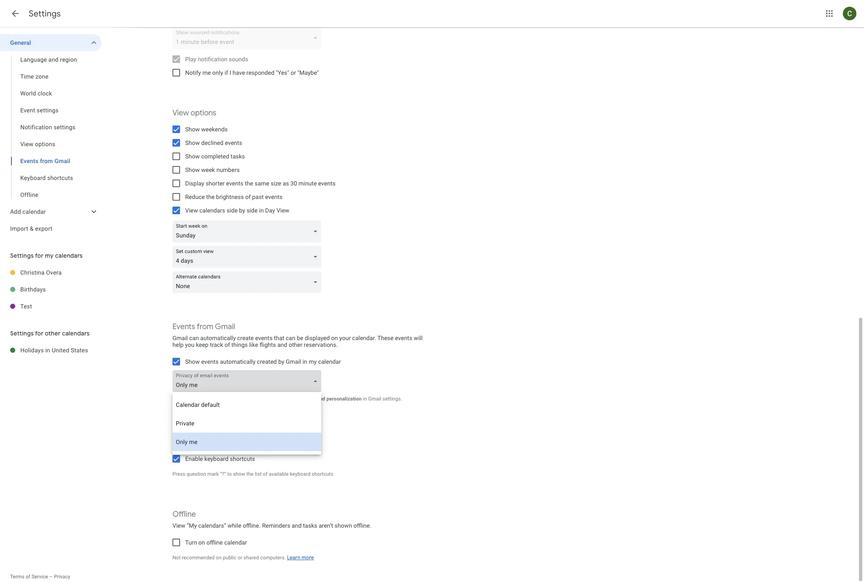 Task type: describe. For each thing, give the bounding box(es) containing it.
2 offline. from the left
[[353, 522, 371, 529]]

week
[[201, 167, 215, 173]]

terms
[[10, 574, 24, 580]]

show completed tasks
[[185, 153, 245, 160]]

language
[[20, 56, 47, 63]]

1 horizontal spatial or
[[291, 69, 296, 76]]

available
[[269, 471, 289, 477]]

events left that
[[255, 335, 273, 342]]

view options inside group
[[20, 141, 55, 148]]

question
[[187, 471, 206, 477]]

shortcuts inside group
[[47, 175, 73, 181]]

of left past
[[245, 194, 251, 200]]

settings for other calendars
[[10, 330, 90, 337]]

tree containing general
[[0, 34, 101, 237]]

view inside "offline view "my calendars" while offline. reminders and tasks aren't shown offline."
[[172, 522, 185, 529]]

play
[[185, 56, 196, 63]]

overa
[[46, 269, 62, 276]]

language and region
[[20, 56, 77, 63]]

notify
[[185, 69, 201, 76]]

test
[[20, 303, 32, 310]]

events down "track"
[[201, 358, 219, 365]]

zone
[[35, 73, 48, 80]]

flights
[[260, 342, 276, 348]]

general
[[10, 39, 31, 46]]

for for my
[[35, 252, 43, 260]]

"maybe"
[[297, 69, 319, 76]]

0 horizontal spatial learn more link
[[172, 402, 199, 409]]

track
[[210, 342, 223, 348]]

1 vertical spatial my
[[309, 358, 317, 365]]

play notification sounds
[[185, 56, 248, 63]]

automatically inside 'events from gmail gmail can automatically create events that can be displayed on your calendar. these events will help you keep track of things like flights and other reservations.'
[[200, 335, 236, 342]]

show week numbers
[[185, 167, 240, 173]]

christina overa
[[20, 269, 62, 276]]

gmail left keep at the bottom left of page
[[172, 335, 188, 342]]

of right list
[[263, 471, 268, 477]]

world clock
[[20, 90, 52, 97]]

same
[[255, 180, 269, 187]]

1 vertical spatial keyboard
[[290, 471, 311, 477]]

notification settings
[[20, 124, 75, 131]]

christina
[[20, 269, 45, 276]]

"yes"
[[276, 69, 289, 76]]

0 vertical spatial calendars
[[199, 207, 225, 214]]

privacy
[[54, 574, 70, 580]]

gmail inside "to get events from gmail, you must also turn on smart features and personalization in gmail settings. learn more"
[[368, 396, 381, 402]]

tasks inside "offline view "my calendars" while offline. reminders and tasks aren't shown offline."
[[303, 522, 317, 529]]

like
[[249, 342, 258, 348]]

gmail up "track"
[[215, 322, 235, 332]]

private option
[[172, 414, 321, 433]]

numbers
[[216, 167, 240, 173]]

as
[[283, 180, 289, 187]]

day
[[265, 207, 275, 214]]

aren't
[[319, 522, 333, 529]]

settings for my calendars
[[10, 252, 83, 260]]

these
[[377, 335, 394, 342]]

1 horizontal spatial keyboard shortcuts
[[172, 438, 240, 448]]

settings for settings for other calendars
[[10, 330, 34, 337]]

you inside "to get events from gmail, you must also turn on smart features and personalization in gmail settings. learn more"
[[231, 396, 239, 402]]

to
[[172, 396, 178, 402]]

minute
[[299, 180, 317, 187]]

2 can from the left
[[286, 335, 295, 342]]

show for show declined events
[[185, 139, 200, 146]]

settings for settings for my calendars
[[10, 252, 34, 260]]

holidays in united states tree item
[[0, 342, 101, 359]]

export
[[35, 225, 52, 232]]

enable keyboard shortcuts
[[185, 456, 255, 462]]

declined
[[201, 139, 223, 146]]

will
[[414, 335, 423, 342]]

show for show weekends
[[185, 126, 200, 133]]

holidays
[[20, 347, 44, 354]]

group containing language and region
[[0, 51, 101, 203]]

show
[[233, 471, 245, 477]]

0 vertical spatial options
[[191, 108, 216, 118]]

from inside "to get events from gmail, you must also turn on smart features and personalization in gmail settings. learn more"
[[204, 396, 215, 402]]

completed
[[201, 153, 229, 160]]

notification
[[198, 56, 227, 63]]

have
[[233, 69, 245, 76]]

test link
[[20, 298, 101, 315]]

events from gmail gmail can automatically create events that can be displayed on your calendar. these events will help you keep track of things like flights and other reservations.
[[172, 322, 423, 348]]

must
[[241, 396, 252, 402]]

turn on offline calendar
[[185, 539, 247, 546]]

events for events from gmail
[[20, 158, 38, 164]]

event settings
[[20, 107, 59, 114]]

smart
[[281, 396, 295, 402]]

add calendar
[[10, 208, 46, 215]]

privacy link
[[54, 574, 70, 580]]

1 horizontal spatial more
[[302, 555, 314, 561]]

events for events from gmail gmail can automatically create events that can be displayed on your calendar. these events will help you keep track of things like flights and other reservations.
[[172, 322, 195, 332]]

offline view "my calendars" while offline. reminders and tasks aren't shown offline.
[[172, 510, 371, 529]]

from for events from gmail
[[40, 158, 53, 164]]

events inside "to get events from gmail, you must also turn on smart features and personalization in gmail settings. learn more"
[[188, 396, 203, 402]]

add
[[10, 208, 21, 215]]

help
[[172, 342, 184, 348]]

press question mark "?" to show the list of available keyboard shortcuts
[[172, 471, 333, 477]]

show for show completed tasks
[[185, 153, 200, 160]]

test tree item
[[0, 298, 101, 315]]

settings for settings
[[29, 8, 61, 19]]

and left the region
[[48, 56, 59, 63]]

holidays in united states link
[[20, 342, 101, 359]]

0 vertical spatial by
[[239, 207, 245, 214]]

1 vertical spatial by
[[278, 358, 284, 365]]

events down size at left top
[[265, 194, 282, 200]]

1 side from the left
[[227, 207, 238, 214]]

display shorter events the same size as 30 minute events
[[185, 180, 336, 187]]

shared
[[244, 555, 259, 561]]

be
[[297, 335, 303, 342]]

terms of service – privacy
[[10, 574, 70, 580]]

united
[[52, 347, 69, 354]]

show events automatically created by gmail in my calendar
[[185, 358, 341, 365]]

reminders
[[262, 522, 290, 529]]

public
[[223, 555, 236, 561]]

press
[[172, 471, 185, 477]]

0 horizontal spatial other
[[45, 330, 61, 337]]

or inside not recommended on public or shared computers. learn more
[[238, 555, 242, 561]]

1 vertical spatial learn
[[287, 555, 300, 561]]

not recommended on public or shared computers. learn more
[[172, 555, 314, 561]]

mark
[[207, 471, 219, 477]]

calendars for settings for other calendars
[[62, 330, 90, 337]]

birthdays
[[20, 286, 46, 293]]

turn
[[185, 539, 197, 546]]

1 can from the left
[[189, 335, 199, 342]]

your
[[339, 335, 351, 342]]



Task type: locate. For each thing, give the bounding box(es) containing it.
personalization
[[326, 396, 362, 402]]

keyboard shortcuts
[[20, 175, 73, 181], [172, 438, 240, 448]]

1 horizontal spatial learn more link
[[287, 555, 314, 561]]

of right "track"
[[225, 342, 230, 348]]

calendars
[[199, 207, 225, 214], [55, 252, 83, 260], [62, 330, 90, 337]]

other inside 'events from gmail gmail can automatically create events that can be displayed on your calendar. these events will help you keep track of things like flights and other reservations.'
[[289, 342, 302, 348]]

you inside 'events from gmail gmail can automatically create events that can be displayed on your calendar. these events will help you keep track of things like flights and other reservations.'
[[185, 342, 194, 348]]

0 horizontal spatial you
[[185, 342, 194, 348]]

1 vertical spatial calendar
[[318, 358, 341, 365]]

learn inside "to get events from gmail, you must also turn on smart features and personalization in gmail settings. learn more"
[[172, 402, 186, 409]]

on inside "to get events from gmail, you must also turn on smart features and personalization in gmail settings. learn more"
[[274, 396, 280, 402]]

offline up add calendar
[[20, 191, 38, 198]]

1 vertical spatial keyboard
[[172, 438, 206, 448]]

1 horizontal spatial learn
[[287, 555, 300, 561]]

list
[[255, 471, 262, 477]]

display
[[185, 180, 204, 187]]

keep
[[196, 342, 208, 348]]

1 vertical spatial learn more link
[[287, 555, 314, 561]]

events down the notification at the left top of page
[[20, 158, 38, 164]]

1 horizontal spatial offline
[[172, 510, 196, 520]]

the
[[245, 180, 253, 187], [206, 194, 215, 200], [246, 471, 254, 477]]

0 vertical spatial learn
[[172, 402, 186, 409]]

settings up holidays
[[10, 330, 34, 337]]

settings heading
[[29, 8, 61, 19]]

calendars down reduce
[[199, 207, 225, 214]]

my down the reservations.
[[309, 358, 317, 365]]

show for show events automatically created by gmail in my calendar
[[185, 358, 200, 365]]

events
[[225, 139, 242, 146], [226, 180, 243, 187], [318, 180, 336, 187], [265, 194, 282, 200], [255, 335, 273, 342], [395, 335, 412, 342], [201, 358, 219, 365], [188, 396, 203, 402]]

shorter
[[206, 180, 225, 187]]

for up christina overa
[[35, 252, 43, 260]]

0 vertical spatial other
[[45, 330, 61, 337]]

tasks left aren't
[[303, 522, 317, 529]]

events right get
[[188, 396, 203, 402]]

from for events from gmail gmail can automatically create events that can be displayed on your calendar. these events will help you keep track of things like flights and other reservations.
[[197, 322, 213, 332]]

0 horizontal spatial learn
[[172, 402, 186, 409]]

2 vertical spatial calendars
[[62, 330, 90, 337]]

1 horizontal spatial keyboard
[[290, 471, 311, 477]]

1 horizontal spatial view options
[[172, 108, 216, 118]]

christina overa tree item
[[0, 264, 101, 281]]

1 horizontal spatial by
[[278, 358, 284, 365]]

0 horizontal spatial offline
[[20, 191, 38, 198]]

offline. right shown
[[353, 522, 371, 529]]

0 horizontal spatial side
[[227, 207, 238, 214]]

events inside 'events from gmail gmail can automatically create events that can be displayed on your calendar. these events will help you keep track of things like flights and other reservations.'
[[172, 322, 195, 332]]

settings up christina
[[10, 252, 34, 260]]

from inside 'events from gmail gmail can automatically create events that can be displayed on your calendar. these events will help you keep track of things like flights and other reservations.'
[[197, 322, 213, 332]]

or right "public"
[[238, 555, 242, 561]]

world
[[20, 90, 36, 97]]

0 vertical spatial for
[[35, 252, 43, 260]]

1 for from the top
[[35, 252, 43, 260]]

on inside not recommended on public or shared computers. learn more
[[216, 555, 222, 561]]

show left completed
[[185, 153, 200, 160]]

0 vertical spatial or
[[291, 69, 296, 76]]

you left must
[[231, 396, 239, 402]]

more
[[187, 402, 199, 409], [302, 555, 314, 561]]

calendars up 'overa'
[[55, 252, 83, 260]]

time zone
[[20, 73, 48, 80]]

0 horizontal spatial calendar
[[22, 208, 46, 215]]

displayed
[[305, 335, 330, 342]]

from inside group
[[40, 158, 53, 164]]

5 show from the top
[[185, 358, 200, 365]]

time
[[20, 73, 34, 80]]

view up show weekends
[[172, 108, 189, 118]]

offline inside "offline view "my calendars" while offline. reminders and tasks aren't shown offline."
[[172, 510, 196, 520]]

1 vertical spatial the
[[206, 194, 215, 200]]

1 vertical spatial events
[[172, 322, 195, 332]]

or right ""yes""
[[291, 69, 296, 76]]

1 offline. from the left
[[243, 522, 261, 529]]

0 horizontal spatial events
[[20, 158, 38, 164]]

0 horizontal spatial view options
[[20, 141, 55, 148]]

go back image
[[10, 8, 20, 19]]

and right 'features'
[[317, 396, 325, 402]]

from down notification settings
[[40, 158, 53, 164]]

and inside 'events from gmail gmail can automatically create events that can be displayed on your calendar. these events will help you keep track of things like flights and other reservations.'
[[277, 342, 287, 348]]

get
[[179, 396, 187, 402]]

2 horizontal spatial calendar
[[318, 358, 341, 365]]

settings for event settings
[[37, 107, 59, 114]]

by down the reduce the brightness of past events
[[239, 207, 245, 214]]

to get events from gmail, you must also turn on smart features and personalization in gmail settings. learn more
[[172, 396, 402, 409]]

view left "my
[[172, 522, 185, 529]]

while
[[228, 522, 241, 529]]

reduce
[[185, 194, 205, 200]]

reduce the brightness of past events
[[185, 194, 282, 200]]

calendar default option
[[172, 396, 321, 414]]

0 vertical spatial calendar
[[22, 208, 46, 215]]

0 vertical spatial from
[[40, 158, 53, 164]]

0 horizontal spatial options
[[35, 141, 55, 148]]

calendar
[[22, 208, 46, 215], [318, 358, 341, 365], [224, 539, 247, 546]]

0 horizontal spatial more
[[187, 402, 199, 409]]

you right help
[[185, 342, 194, 348]]

0 horizontal spatial offline.
[[243, 522, 261, 529]]

gmail,
[[216, 396, 230, 402]]

1 vertical spatial settings
[[10, 252, 34, 260]]

enable
[[185, 456, 203, 462]]

1 horizontal spatial other
[[289, 342, 302, 348]]

1 vertical spatial automatically
[[220, 358, 255, 365]]

things
[[231, 342, 248, 348]]

0 vertical spatial offline
[[20, 191, 38, 198]]

offline for offline
[[20, 191, 38, 198]]

events up the reduce the brightness of past events
[[226, 180, 243, 187]]

to
[[227, 471, 232, 477]]

also
[[253, 396, 263, 402]]

holidays in united states
[[20, 347, 88, 354]]

1 horizontal spatial my
[[309, 358, 317, 365]]

1 horizontal spatial tasks
[[303, 522, 317, 529]]

settings right the go back image
[[29, 8, 61, 19]]

offline up "my
[[172, 510, 196, 520]]

1 vertical spatial for
[[35, 330, 43, 337]]

in left day
[[259, 207, 264, 214]]

1 vertical spatial from
[[197, 322, 213, 332]]

1 vertical spatial keyboard shortcuts
[[172, 438, 240, 448]]

2 for from the top
[[35, 330, 43, 337]]

events from gmail
[[20, 158, 70, 164]]

features
[[297, 396, 315, 402]]

4 show from the top
[[185, 167, 200, 173]]

created
[[257, 358, 277, 365]]

gmail
[[54, 158, 70, 164], [215, 322, 235, 332], [172, 335, 188, 342], [286, 358, 301, 365], [368, 396, 381, 402]]

group
[[0, 51, 101, 203]]

1 horizontal spatial options
[[191, 108, 216, 118]]

in inside "to get events from gmail, you must also turn on smart features and personalization in gmail settings. learn more"
[[363, 396, 367, 402]]

from up keep at the bottom left of page
[[197, 322, 213, 332]]

states
[[71, 347, 88, 354]]

birthdays tree item
[[0, 281, 101, 298]]

0 horizontal spatial keyboard shortcuts
[[20, 175, 73, 181]]

1 vertical spatial more
[[302, 555, 314, 561]]

0 vertical spatial automatically
[[200, 335, 236, 342]]

offline for offline view "my calendars" while offline. reminders and tasks aren't shown offline.
[[172, 510, 196, 520]]

1 horizontal spatial side
[[247, 207, 258, 214]]

in left the united
[[45, 347, 50, 354]]

and right flights
[[277, 342, 287, 348]]

1 horizontal spatial keyboard
[[172, 438, 206, 448]]

gmail down be
[[286, 358, 301, 365]]

view down the notification at the left top of page
[[20, 141, 33, 148]]

and right reminders
[[292, 522, 302, 529]]

1 vertical spatial you
[[231, 396, 239, 402]]

learn
[[172, 402, 186, 409], [287, 555, 300, 561]]

0 vertical spatial events
[[20, 158, 38, 164]]

the left same on the left of page
[[245, 180, 253, 187]]

can right help
[[189, 335, 199, 342]]

in down the reservations.
[[303, 358, 307, 365]]

tree
[[0, 34, 101, 237]]

calendar up &
[[22, 208, 46, 215]]

in inside holidays in united states link
[[45, 347, 50, 354]]

2 vertical spatial calendar
[[224, 539, 247, 546]]

from left gmail,
[[204, 396, 215, 402]]

automatically left create
[[200, 335, 236, 342]]

0 horizontal spatial by
[[239, 207, 245, 214]]

import
[[10, 225, 28, 232]]

0 horizontal spatial tasks
[[231, 153, 245, 160]]

0 horizontal spatial can
[[189, 335, 199, 342]]

view options
[[172, 108, 216, 118], [20, 141, 55, 148]]

event
[[20, 107, 35, 114]]

calendars"
[[198, 522, 226, 529]]

1 horizontal spatial calendar
[[224, 539, 247, 546]]

0 vertical spatial the
[[245, 180, 253, 187]]

sounds
[[229, 56, 248, 63]]

settings
[[37, 107, 59, 114], [54, 124, 75, 131]]

view options up show weekends
[[172, 108, 216, 118]]

can left be
[[286, 335, 295, 342]]

gmail inside group
[[54, 158, 70, 164]]

view right day
[[277, 207, 289, 214]]

learn more link right 'computers.'
[[287, 555, 314, 561]]

3 show from the top
[[185, 153, 200, 160]]

1 vertical spatial settings
[[54, 124, 75, 131]]

show left weekends
[[185, 126, 200, 133]]

0 vertical spatial keyboard shortcuts
[[20, 175, 73, 181]]

events inside group
[[20, 158, 38, 164]]

in
[[259, 207, 264, 214], [45, 347, 50, 354], [303, 358, 307, 365], [363, 396, 367, 402]]

calendar down the reservations.
[[318, 358, 341, 365]]

1 horizontal spatial offline.
[[353, 522, 371, 529]]

not
[[172, 555, 181, 561]]

you
[[185, 342, 194, 348], [231, 396, 239, 402]]

show weekends
[[185, 126, 228, 133]]

view options down the notification at the left top of page
[[20, 141, 55, 148]]

more right get
[[187, 402, 199, 409]]

0 horizontal spatial keyboard
[[20, 175, 46, 181]]

keyboard shortcuts down events from gmail on the top left
[[20, 175, 73, 181]]

calendars for settings for my calendars
[[55, 252, 83, 260]]

keyboard
[[20, 175, 46, 181], [172, 438, 206, 448]]

import & export
[[10, 225, 52, 232]]

offline
[[207, 539, 223, 546]]

keyboard up the enable
[[172, 438, 206, 448]]

0 horizontal spatial my
[[45, 252, 54, 260]]

None field
[[172, 221, 325, 243], [172, 246, 325, 268], [172, 271, 325, 293], [172, 370, 325, 392], [172, 221, 325, 243], [172, 246, 325, 268], [172, 271, 325, 293], [172, 370, 325, 392]]

side down past
[[247, 207, 258, 214]]

0 vertical spatial more
[[187, 402, 199, 409]]

keyboard shortcuts up the enable
[[172, 438, 240, 448]]

keyboard down events from gmail on the top left
[[20, 175, 46, 181]]

and inside "to get events from gmail, you must also turn on smart features and personalization in gmail settings. learn more"
[[317, 396, 325, 402]]

1 horizontal spatial can
[[286, 335, 295, 342]]

by
[[239, 207, 245, 214], [278, 358, 284, 365]]

0 horizontal spatial keyboard
[[204, 456, 228, 462]]

show
[[185, 126, 200, 133], [185, 139, 200, 146], [185, 153, 200, 160], [185, 167, 200, 173], [185, 358, 200, 365]]

learn more link left gmail,
[[172, 402, 199, 409]]

1 show from the top
[[185, 126, 200, 133]]

notify me only if i have responded "yes" or "maybe"
[[185, 69, 319, 76]]

settings
[[29, 8, 61, 19], [10, 252, 34, 260], [10, 330, 34, 337]]

2 vertical spatial settings
[[10, 330, 34, 337]]

on inside 'events from gmail gmail can automatically create events that can be displayed on your calendar. these events will help you keep track of things like flights and other reservations.'
[[331, 335, 338, 342]]

1 vertical spatial or
[[238, 555, 242, 561]]

calendar.
[[352, 335, 376, 342]]

privacy of email events list box
[[172, 392, 321, 455]]

of right terms
[[26, 574, 30, 580]]

0 vertical spatial settings
[[29, 8, 61, 19]]

2 show from the top
[[185, 139, 200, 146]]

0 vertical spatial keyboard
[[20, 175, 46, 181]]

more inside "to get events from gmail, you must also turn on smart features and personalization in gmail settings. learn more"
[[187, 402, 199, 409]]

computers.
[[260, 555, 286, 561]]

2 vertical spatial the
[[246, 471, 254, 477]]

only me option
[[172, 433, 321, 451]]

turn
[[264, 396, 273, 402]]

0 vertical spatial settings
[[37, 107, 59, 114]]

create
[[237, 335, 254, 342]]

general tree item
[[0, 34, 101, 51]]

1 vertical spatial options
[[35, 141, 55, 148]]

side down the reduce the brightness of past events
[[227, 207, 238, 214]]

for for other
[[35, 330, 43, 337]]

1 horizontal spatial you
[[231, 396, 239, 402]]

or
[[291, 69, 296, 76], [238, 555, 242, 561]]

notification
[[20, 124, 52, 131]]

other up holidays in united states
[[45, 330, 61, 337]]

from
[[40, 158, 53, 164], [197, 322, 213, 332], [204, 396, 215, 402]]

0 vertical spatial tasks
[[231, 153, 245, 160]]

keyboard shortcuts inside group
[[20, 175, 73, 181]]

show for show week numbers
[[185, 167, 200, 173]]

brightness
[[216, 194, 244, 200]]

settings for notification settings
[[54, 124, 75, 131]]

reservations.
[[304, 342, 338, 348]]

other right that
[[289, 342, 302, 348]]

in right personalization
[[363, 396, 367, 402]]

recommended
[[182, 555, 215, 561]]

automatically down things
[[220, 358, 255, 365]]

by right created at the left of the page
[[278, 358, 284, 365]]

show down show weekends
[[185, 139, 200, 146]]

view
[[172, 108, 189, 118], [20, 141, 33, 148], [185, 207, 198, 214], [277, 207, 289, 214], [172, 522, 185, 529]]

view inside group
[[20, 141, 33, 148]]

settings for my calendars tree
[[0, 264, 101, 315]]

1 vertical spatial offline
[[172, 510, 196, 520]]

0 horizontal spatial or
[[238, 555, 242, 561]]

view down reduce
[[185, 207, 198, 214]]

0 vertical spatial learn more link
[[172, 402, 199, 409]]

and
[[48, 56, 59, 63], [277, 342, 287, 348], [317, 396, 325, 402], [292, 522, 302, 529]]

0 vertical spatial keyboard
[[204, 456, 228, 462]]

2 side from the left
[[247, 207, 258, 214]]

events left "will"
[[395, 335, 412, 342]]

keyboard right the available
[[290, 471, 311, 477]]

events right declined on the top
[[225, 139, 242, 146]]

0 vertical spatial you
[[185, 342, 194, 348]]

options up events from gmail on the top left
[[35, 141, 55, 148]]

terms of service link
[[10, 574, 48, 580]]

past
[[252, 194, 264, 200]]

only
[[212, 69, 223, 76]]

show up display
[[185, 167, 200, 173]]

the down shorter
[[206, 194, 215, 200]]

tasks up the numbers
[[231, 153, 245, 160]]

calendar up "public"
[[224, 539, 247, 546]]

0 vertical spatial view options
[[172, 108, 216, 118]]

events up help
[[172, 322, 195, 332]]

"my
[[187, 522, 197, 529]]

options up show weekends
[[191, 108, 216, 118]]

gmail left settings. at the bottom of page
[[368, 396, 381, 402]]

1 vertical spatial tasks
[[303, 522, 317, 529]]

2 vertical spatial from
[[204, 396, 215, 402]]

offline. right 'while' at the left of the page
[[243, 522, 261, 529]]

1 vertical spatial view options
[[20, 141, 55, 148]]

clock
[[38, 90, 52, 97]]

on
[[331, 335, 338, 342], [274, 396, 280, 402], [198, 539, 205, 546], [216, 555, 222, 561]]

settings up notification settings
[[37, 107, 59, 114]]

for up holidays
[[35, 330, 43, 337]]

the left list
[[246, 471, 254, 477]]

1 horizontal spatial events
[[172, 322, 195, 332]]

more right 'computers.'
[[302, 555, 314, 561]]

show down keep at the bottom left of page
[[185, 358, 200, 365]]

calendars up states
[[62, 330, 90, 337]]

events right minute
[[318, 180, 336, 187]]

and inside "offline view "my calendars" while offline. reminders and tasks aren't shown offline."
[[292, 522, 302, 529]]

of inside 'events from gmail gmail can automatically create events that can be displayed on your calendar. these events will help you keep track of things like flights and other reservations.'
[[225, 342, 230, 348]]

1 vertical spatial other
[[289, 342, 302, 348]]

0 vertical spatial my
[[45, 252, 54, 260]]

show declined events
[[185, 139, 242, 146]]

settings right the notification at the left top of page
[[54, 124, 75, 131]]

1 vertical spatial calendars
[[55, 252, 83, 260]]

gmail down notification settings
[[54, 158, 70, 164]]

my up the christina overa tree item
[[45, 252, 54, 260]]

region
[[60, 56, 77, 63]]

keyboard up mark
[[204, 456, 228, 462]]

settings.
[[383, 396, 402, 402]]



Task type: vqa. For each thing, say whether or not it's contained in the screenshot.
Holidays on the left of the page
yes



